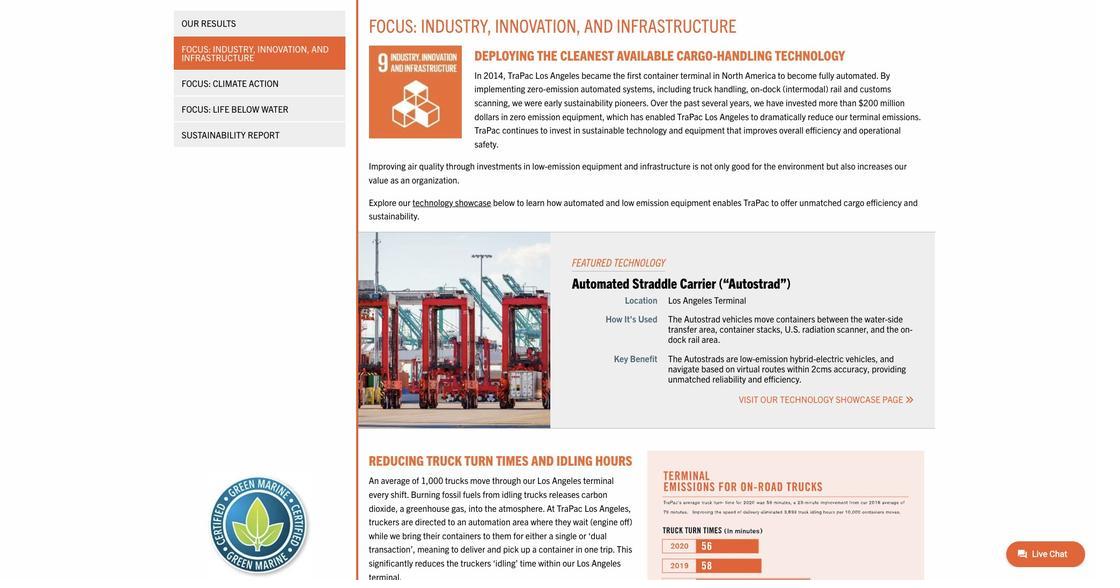 Task type: describe. For each thing, give the bounding box(es) containing it.
our down single in the bottom of the page
[[563, 558, 575, 568]]

carrier
[[680, 274, 716, 291]]

below to learn how automated and low emission equipment enables trapac to offer unmatched cargo efficiency and sustainability.
[[369, 197, 918, 221]]

2 vertical spatial and
[[531, 452, 554, 469]]

in down equipment,
[[574, 125, 580, 135]]

deploying
[[475, 46, 535, 63]]

move inside the autostrad vehicles move containers between the water-side transfer area, container stacks, u.s. radiation scanner, and the on- dock rail area.
[[755, 313, 775, 324]]

in inside an average of 1,000 trucks move through our los angeles terminal every shift. burning fossil fuels from idling trucks releases carbon dioxide, a greenhouse gas, into the atmosphere. at trapac los angeles, truckers are directed to an automation area where they wait (engine off) while we bring their containers to them for either a single or 'dual transaction', meaning to deliver and pick up a container in one trip. this significantly reduces the truckers 'idling' time within our los angeles terminal.
[[576, 544, 583, 555]]

cleanest
[[560, 46, 614, 63]]

automated
[[572, 274, 630, 291]]

our
[[761, 394, 778, 405]]

within inside the autostrads are low-emission hybrid-electric vehicles, and navigate based on virtual routes within 2cms accuracy, providing unmatched reliability and efficiency.
[[787, 363, 810, 374]]

los down several at the right
[[705, 111, 718, 122]]

customs
[[860, 83, 891, 94]]

meaning
[[417, 544, 449, 555]]

we inside an average of 1,000 trucks move through our los angeles terminal every shift. burning fossil fuels from idling trucks releases carbon dioxide, a greenhouse gas, into the atmosphere. at trapac los angeles, truckers are directed to an automation area where they wait (engine off) while we bring their containers to them for either a single or 'dual transaction', meaning to deliver and pick up a container in one trip. this significantly reduces the truckers 'idling' time within our los angeles terminal.
[[390, 530, 400, 541]]

where
[[531, 516, 553, 527]]

for inside an average of 1,000 trucks move through our los angeles terminal every shift. burning fossil fuels from idling trucks releases carbon dioxide, a greenhouse gas, into the atmosphere. at trapac los angeles, truckers are directed to an automation area where they wait (engine off) while we bring their containers to them for either a single or 'dual transaction', meaning to deliver and pick up a container in one trip. this significantly reduces the truckers 'idling' time within our los angeles terminal.
[[514, 530, 524, 541]]

the right reduces
[[447, 558, 459, 568]]

results
[[201, 18, 236, 28]]

1 horizontal spatial technology
[[780, 394, 834, 405]]

1 vertical spatial industry,
[[213, 43, 256, 54]]

rail inside the autostrad vehicles move containers between the water-side transfer area, container stacks, u.s. radiation scanner, and the on- dock rail area.
[[688, 334, 700, 345]]

angeles down 'carrier'
[[683, 295, 712, 305]]

pick
[[503, 544, 519, 555]]

climate
[[213, 78, 247, 89]]

angeles down trip.
[[592, 558, 621, 568]]

explore our technology showcase
[[369, 197, 491, 207]]

fully
[[819, 70, 835, 80]]

one
[[585, 544, 598, 555]]

continues
[[502, 125, 539, 135]]

report
[[248, 129, 280, 140]]

2 horizontal spatial we
[[754, 97, 765, 108]]

within inside an average of 1,000 trucks move through our los angeles terminal every shift. burning fossil fuels from idling trucks releases carbon dioxide, a greenhouse gas, into the atmosphere. at trapac los angeles, truckers are directed to an automation area where they wait (engine off) while we bring their containers to them for either a single or 'dual transaction', meaning to deliver and pick up a container in one trip. this significantly reduces the truckers 'idling' time within our los angeles terminal.
[[539, 558, 561, 568]]

at
[[547, 503, 555, 513]]

reducing truck turn times and idling hours
[[369, 452, 633, 469]]

equipment inside in 2014, trapac los angeles became the first container terminal in north america to become fully automated. by implementing zero-emission automated systems, including truck handling, on-dock (intermodal) rail and customs scanning, we were early sustainability pioneers. over the past several years, we have invested more than $200 million dollars in zero emission equipment, which has enabled trapac los angeles to dramatically reduce our terminal emissions. trapac continues to invest in sustainable technology and equipment that improves overall efficiency and operational safety.
[[685, 125, 725, 135]]

as
[[391, 174, 399, 185]]

to left become
[[778, 70, 785, 80]]

environment
[[778, 161, 825, 171]]

0 vertical spatial and
[[584, 13, 613, 36]]

low- inside the autostrads are low-emission hybrid-electric vehicles, and navigate based on virtual routes within 2cms accuracy, providing unmatched reliability and efficiency.
[[740, 353, 756, 364]]

in
[[475, 70, 482, 80]]

1 vertical spatial a
[[549, 530, 554, 541]]

unmatched inside below to learn how automated and low emission equipment enables trapac to offer unmatched cargo efficiency and sustainability.
[[800, 197, 842, 207]]

including
[[657, 83, 691, 94]]

stacks,
[[757, 324, 783, 334]]

hours
[[596, 452, 633, 469]]

single
[[556, 530, 577, 541]]

improves
[[744, 125, 778, 135]]

early
[[544, 97, 562, 108]]

and inside focus: industry, innovation, and infrastructure
[[311, 43, 329, 54]]

2cms
[[812, 363, 832, 374]]

focus: for the 'focus: life below water' link
[[182, 104, 211, 114]]

quality
[[419, 161, 444, 171]]

in left north
[[713, 70, 720, 80]]

in 2014, trapac los angeles became the first container terminal in north america to become fully automated. by implementing zero-emission automated systems, including truck handling, on-dock (intermodal) rail and customs scanning, we were early sustainability pioneers. over the past several years, we have invested more than $200 million dollars in zero emission equipment, which has enabled trapac los angeles to dramatically reduce our terminal emissions. trapac continues to invest in sustainable technology and equipment that improves overall efficiency and operational safety.
[[475, 70, 921, 149]]

key benefit
[[614, 353, 658, 364]]

sustainability.
[[369, 210, 420, 221]]

the down the including
[[670, 97, 682, 108]]

this
[[617, 544, 633, 555]]

the left 'water-'
[[851, 313, 863, 324]]

location
[[625, 295, 658, 305]]

an average of 1,000 trucks move through our los angeles terminal every shift. burning fossil fuels from idling trucks releases carbon dioxide, a greenhouse gas, into the atmosphere. at trapac los angeles, truckers are directed to an automation area where they wait (engine off) while we bring their containers to them for either a single or 'dual transaction', meaning to deliver and pick up a container in one trip. this significantly reduces the truckers 'idling' time within our los angeles terminal.
[[369, 475, 633, 580]]

focus: life below water link
[[174, 97, 345, 121]]

focus: climate action
[[182, 78, 279, 89]]

investments
[[477, 161, 522, 171]]

to down automation
[[483, 530, 491, 541]]

to left deliver
[[451, 544, 459, 555]]

to up improves
[[751, 111, 759, 122]]

0 vertical spatial focus: industry, innovation, and infrastructure
[[369, 13, 737, 36]]

our results
[[182, 18, 236, 28]]

is
[[693, 161, 699, 171]]

0 vertical spatial industry,
[[421, 13, 492, 36]]

an
[[369, 475, 379, 486]]

(engine
[[590, 516, 618, 527]]

1 vertical spatial truckers
[[461, 558, 491, 568]]

handling
[[717, 46, 773, 63]]

containers inside an average of 1,000 trucks move through our los angeles terminal every shift. burning fossil fuels from idling trucks releases carbon dioxide, a greenhouse gas, into the atmosphere. at trapac los angeles, truckers are directed to an automation area where they wait (engine off) while we bring their containers to them for either a single or 'dual transaction', meaning to deliver and pick up a container in one trip. this significantly reduces the truckers 'idling' time within our los angeles terminal.
[[442, 530, 481, 541]]

the down from
[[485, 503, 497, 513]]

invested
[[786, 97, 817, 108]]

burning
[[411, 489, 440, 500]]

sustainability
[[182, 129, 246, 140]]

focus: for focus: climate action 'link'
[[182, 78, 211, 89]]

operational
[[859, 125, 901, 135]]

bring
[[402, 530, 421, 541]]

how it's used
[[606, 313, 658, 324]]

emission inside improving air quality through investments in low-emission equipment and infrastructure is not only good for the environment but also increases our value as an organization.
[[548, 161, 580, 171]]

1 vertical spatial focus: industry, innovation, and infrastructure
[[182, 43, 329, 63]]

the for navigate
[[668, 353, 682, 364]]

featured technology automated straddle carrier ("autostrad")
[[572, 255, 791, 291]]

los angeles terminal
[[668, 295, 746, 305]]

were
[[525, 97, 542, 108]]

improving air quality through investments in low-emission equipment and infrastructure is not only good for the environment but also increases our value as an organization.
[[369, 161, 907, 185]]

emission down early
[[528, 111, 561, 122]]

dock inside in 2014, trapac los angeles became the first container terminal in north america to become fully automated. by implementing zero-emission automated systems, including truck handling, on-dock (intermodal) rail and customs scanning, we were early sustainability pioneers. over the past several years, we have invested more than $200 million dollars in zero emission equipment, which has enabled trapac los angeles to dramatically reduce our terminal emissions. trapac continues to invest in sustainable technology and equipment that improves overall efficiency and operational safety.
[[763, 83, 781, 94]]

2 horizontal spatial terminal
[[850, 111, 881, 122]]

$200
[[859, 97, 879, 108]]

virtual
[[737, 363, 760, 374]]

visit
[[739, 394, 759, 405]]

turn
[[465, 452, 494, 469]]

sustainability
[[564, 97, 613, 108]]

transaction',
[[369, 544, 416, 555]]

not
[[701, 161, 713, 171]]

equipment for enables
[[671, 197, 711, 207]]

has
[[631, 111, 644, 122]]

emission inside the autostrads are low-emission hybrid-electric vehicles, and navigate based on virtual routes within 2cms accuracy, providing unmatched reliability and efficiency.
[[756, 353, 788, 364]]

sustainable
[[582, 125, 625, 135]]

efficiency inside in 2014, trapac los angeles became the first container terminal in north america to become fully automated. by implementing zero-emission automated systems, including truck handling, on-dock (intermodal) rail and customs scanning, we were early sustainability pioneers. over the past several years, we have invested more than $200 million dollars in zero emission equipment, which has enabled trapac los angeles to dramatically reduce our terminal emissions. trapac continues to invest in sustainable technology and equipment that improves overall efficiency and operational safety.
[[806, 125, 841, 135]]

zero-
[[527, 83, 546, 94]]

'dual
[[589, 530, 607, 541]]

1 horizontal spatial we
[[512, 97, 523, 108]]

systems,
[[623, 83, 655, 94]]

page
[[883, 394, 904, 405]]

releases
[[549, 489, 580, 500]]

1 horizontal spatial trucks
[[524, 489, 547, 500]]

times
[[496, 452, 529, 469]]

providing
[[872, 363, 906, 374]]

showcase
[[455, 197, 491, 207]]

dock inside the autostrad vehicles move containers between the water-side transfer area, container stacks, u.s. radiation scanner, and the on- dock rail area.
[[668, 334, 686, 345]]

more
[[819, 97, 838, 108]]

pioneers.
[[615, 97, 649, 108]]

to left learn
[[517, 197, 524, 207]]

straddle
[[633, 274, 677, 291]]

reduce
[[808, 111, 834, 122]]

0 vertical spatial a
[[400, 503, 404, 513]]

0 horizontal spatial trucks
[[445, 475, 468, 486]]

low- inside improving air quality through investments in low-emission equipment and infrastructure is not only good for the environment but also increases our value as an organization.
[[533, 161, 548, 171]]

in inside improving air quality through investments in low-emission equipment and infrastructure is not only good for the environment but also increases our value as an organization.
[[524, 161, 531, 171]]

emission inside below to learn how automated and low emission equipment enables trapac to offer unmatched cargo efficiency and sustainability.
[[636, 197, 669, 207]]

scanning,
[[475, 97, 510, 108]]

our up sustainability.
[[399, 197, 411, 207]]

focus: for focus: industry, innovation, and infrastructure link
[[182, 43, 211, 54]]

to left invest
[[541, 125, 548, 135]]

are inside the autostrads are low-emission hybrid-electric vehicles, and navigate based on virtual routes within 2cms accuracy, providing unmatched reliability and efficiency.
[[727, 353, 738, 364]]

infrastructure inside focus: industry, innovation, and infrastructure
[[182, 52, 254, 63]]

on- inside in 2014, trapac los angeles became the first container terminal in north america to become fully automated. by implementing zero-emission automated systems, including truck handling, on-dock (intermodal) rail and customs scanning, we were early sustainability pioneers. over the past several years, we have invested more than $200 million dollars in zero emission equipment, which has enabled trapac los angeles to dramatically reduce our terminal emissions. trapac continues to invest in sustainable technology and equipment that improves overall efficiency and operational safety.
[[751, 83, 763, 94]]

technology inside in 2014, trapac los angeles became the first container terminal in north america to become fully automated. by implementing zero-emission automated systems, including truck handling, on-dock (intermodal) rail and customs scanning, we were early sustainability pioneers. over the past several years, we have invested more than $200 million dollars in zero emission equipment, which has enabled trapac los angeles to dramatically reduce our terminal emissions. trapac continues to invest in sustainable technology and equipment that improves overall efficiency and operational safety.
[[627, 125, 667, 135]]

of
[[412, 475, 419, 486]]

efficiency.
[[764, 374, 802, 384]]

are inside an average of 1,000 trucks move through our los angeles terminal every shift. burning fossil fuels from idling trucks releases carbon dioxide, a greenhouse gas, into the atmosphere. at trapac los angeles, truckers are directed to an automation area where they wait (engine off) while we bring their containers to them for either a single or 'dual transaction', meaning to deliver and pick up a container in one trip. this significantly reduces the truckers 'idling' time within our los angeles terminal.
[[401, 516, 413, 527]]

implementing
[[475, 83, 525, 94]]

truck
[[427, 452, 462, 469]]



Task type: locate. For each thing, give the bounding box(es) containing it.
0 horizontal spatial containers
[[442, 530, 481, 541]]

0 vertical spatial truckers
[[369, 516, 399, 527]]

infrastructure up deploying the cleanest available cargo-handling technology
[[617, 13, 737, 36]]

rail left "area." at the right bottom of page
[[688, 334, 700, 345]]

1 vertical spatial the
[[668, 353, 682, 364]]

on- inside the autostrad vehicles move containers between the water-side transfer area, container stacks, u.s. radiation scanner, and the on- dock rail area.
[[901, 324, 913, 334]]

0 horizontal spatial technology
[[413, 197, 453, 207]]

deploying the cleanest available cargo-handling technology
[[475, 46, 845, 63]]

enabled
[[646, 111, 675, 122]]

efficiency inside below to learn how automated and low emission equipment enables trapac to offer unmatched cargo efficiency and sustainability.
[[867, 197, 902, 207]]

angeles down the
[[550, 70, 580, 80]]

they
[[555, 516, 571, 527]]

trip.
[[600, 544, 615, 555]]

a down shift. at the left bottom of the page
[[400, 503, 404, 513]]

0 horizontal spatial container
[[539, 544, 574, 555]]

0 vertical spatial containers
[[777, 313, 815, 324]]

infrastructure
[[617, 13, 737, 36], [182, 52, 254, 63]]

angeles
[[550, 70, 580, 80], [720, 111, 749, 122], [683, 295, 712, 305], [552, 475, 582, 486], [592, 558, 621, 568]]

containers left between
[[777, 313, 815, 324]]

deliver
[[461, 544, 485, 555]]

rail inside in 2014, trapac los angeles became the first container terminal in north america to become fully automated. by implementing zero-emission automated systems, including truck handling, on-dock (intermodal) rail and customs scanning, we were early sustainability pioneers. over the past several years, we have invested more than $200 million dollars in zero emission equipment, which has enabled trapac los angeles to dramatically reduce our terminal emissions. trapac continues to invest in sustainable technology and equipment that improves overall efficiency and operational safety.
[[831, 83, 842, 94]]

our down times
[[523, 475, 535, 486]]

than
[[840, 97, 857, 108]]

trapac down dollars
[[475, 125, 500, 135]]

2 vertical spatial container
[[539, 544, 574, 555]]

equipment down sustainable
[[582, 161, 622, 171]]

los up releases
[[537, 475, 550, 486]]

through
[[446, 161, 475, 171], [492, 475, 521, 486]]

trapac los angeles automated straddle carrier image
[[358, 232, 551, 428]]

autostrad
[[684, 313, 721, 324]]

1 horizontal spatial dock
[[763, 83, 781, 94]]

automated.
[[837, 70, 879, 80]]

0 horizontal spatial are
[[401, 516, 413, 527]]

focus: industry, innovation, and infrastructure up the
[[369, 13, 737, 36]]

trapac right enables
[[744, 197, 770, 207]]

0 vertical spatial terminal
[[681, 70, 711, 80]]

container up the including
[[644, 70, 679, 80]]

dock up have
[[763, 83, 781, 94]]

equipment inside improving air quality through investments in low-emission equipment and infrastructure is not only good for the environment but also increases our value as an organization.
[[582, 161, 622, 171]]

0 horizontal spatial rail
[[688, 334, 700, 345]]

container right area,
[[720, 324, 755, 334]]

0 vertical spatial unmatched
[[800, 197, 842, 207]]

that
[[727, 125, 742, 135]]

explore
[[369, 197, 397, 207]]

from
[[483, 489, 500, 500]]

0 horizontal spatial industry,
[[213, 43, 256, 54]]

below
[[493, 197, 515, 207]]

1 the from the top
[[668, 313, 682, 324]]

0 vertical spatial move
[[755, 313, 775, 324]]

1 horizontal spatial are
[[727, 353, 738, 364]]

los down straddle
[[668, 295, 681, 305]]

container
[[644, 70, 679, 80], [720, 324, 755, 334], [539, 544, 574, 555]]

off)
[[620, 516, 633, 527]]

automated inside in 2014, trapac los angeles became the first container terminal in north america to become fully automated. by implementing zero-emission automated systems, including truck handling, on-dock (intermodal) rail and customs scanning, we were early sustainability pioneers. over the past several years, we have invested more than $200 million dollars in zero emission equipment, which has enabled trapac los angeles to dramatically reduce our terminal emissions. trapac continues to invest in sustainable technology and equipment that improves overall efficiency and operational safety.
[[581, 83, 621, 94]]

0 horizontal spatial terminal
[[583, 475, 614, 486]]

good
[[732, 161, 750, 171]]

either
[[526, 530, 547, 541]]

1 horizontal spatial on-
[[901, 324, 913, 334]]

1 horizontal spatial terminal
[[681, 70, 711, 80]]

1 horizontal spatial for
[[752, 161, 762, 171]]

in left zero
[[501, 111, 508, 122]]

2 the from the top
[[668, 353, 682, 364]]

container inside the autostrad vehicles move containers between the water-side transfer area, container stacks, u.s. radiation scanner, and the on- dock rail area.
[[720, 324, 755, 334]]

our inside improving air quality through investments in low-emission equipment and infrastructure is not only good for the environment but also increases our value as an organization.
[[895, 161, 907, 171]]

water-
[[865, 313, 888, 324]]

equipment inside below to learn how automated and low emission equipment enables trapac to offer unmatched cargo efficiency and sustainability.
[[671, 197, 711, 207]]

0 vertical spatial dock
[[763, 83, 781, 94]]

0 horizontal spatial move
[[470, 475, 490, 486]]

cargo-
[[677, 46, 717, 63]]

equipment down several at the right
[[685, 125, 725, 135]]

focus: industry, innovation, and infrastructure down our results link
[[182, 43, 329, 63]]

trapac down releases
[[557, 503, 583, 513]]

1 horizontal spatial efficiency
[[867, 197, 902, 207]]

1 horizontal spatial industry,
[[421, 13, 492, 36]]

we up zero
[[512, 97, 523, 108]]

terminal up carbon
[[583, 475, 614, 486]]

1 horizontal spatial move
[[755, 313, 775, 324]]

our
[[836, 111, 848, 122], [895, 161, 907, 171], [399, 197, 411, 207], [523, 475, 535, 486], [563, 558, 575, 568]]

terminal up truck
[[681, 70, 711, 80]]

0 vertical spatial efficiency
[[806, 125, 841, 135]]

dock up navigate
[[668, 334, 686, 345]]

rail up more
[[831, 83, 842, 94]]

within left 2cms
[[787, 363, 810, 374]]

technology up straddle
[[614, 255, 666, 269]]

low- up learn
[[533, 161, 548, 171]]

a
[[400, 503, 404, 513], [549, 530, 554, 541], [532, 544, 537, 555]]

1 horizontal spatial through
[[492, 475, 521, 486]]

fossil
[[442, 489, 461, 500]]

1 vertical spatial are
[[401, 516, 413, 527]]

1 horizontal spatial low-
[[740, 353, 756, 364]]

1 horizontal spatial and
[[531, 452, 554, 469]]

infrastructure
[[640, 161, 691, 171]]

innovation, down our results link
[[258, 43, 310, 54]]

equipment left enables
[[671, 197, 711, 207]]

automated inside below to learn how automated and low emission equipment enables trapac to offer unmatched cargo efficiency and sustainability.
[[564, 197, 604, 207]]

in right investments on the left
[[524, 161, 531, 171]]

1 vertical spatial dock
[[668, 334, 686, 345]]

low- right on
[[740, 353, 756, 364]]

on- right 'water-'
[[901, 324, 913, 334]]

unmatched down autostrads
[[668, 374, 711, 384]]

1 vertical spatial container
[[720, 324, 755, 334]]

los down carbon
[[585, 503, 598, 513]]

1 vertical spatial efficiency
[[867, 197, 902, 207]]

0 horizontal spatial on-
[[751, 83, 763, 94]]

improving
[[369, 161, 406, 171]]

1 horizontal spatial technology
[[627, 125, 667, 135]]

the inside the autostrads are low-emission hybrid-electric vehicles, and navigate based on virtual routes within 2cms accuracy, providing unmatched reliability and efficiency.
[[668, 353, 682, 364]]

focus: industry, innovation, and infrastructure link
[[174, 36, 345, 70]]

1 vertical spatial within
[[539, 558, 561, 568]]

1 vertical spatial low-
[[740, 353, 756, 364]]

became
[[582, 70, 611, 80]]

automated down "became"
[[581, 83, 621, 94]]

dioxide,
[[369, 503, 398, 513]]

emission up early
[[546, 83, 579, 94]]

to down gas,
[[448, 516, 455, 527]]

angeles,
[[600, 503, 631, 513]]

our results link
[[174, 11, 345, 35]]

through up organization.
[[446, 161, 475, 171]]

0 vertical spatial trucks
[[445, 475, 468, 486]]

efficiency right 'cargo'
[[867, 197, 902, 207]]

directed
[[415, 516, 446, 527]]

equipment for and
[[582, 161, 622, 171]]

through up idling
[[492, 475, 521, 486]]

0 vertical spatial container
[[644, 70, 679, 80]]

a right either
[[549, 530, 554, 541]]

0 horizontal spatial infrastructure
[[182, 52, 254, 63]]

0 horizontal spatial we
[[390, 530, 400, 541]]

u.s.
[[785, 324, 801, 334]]

below
[[231, 104, 259, 114]]

our inside in 2014, trapac los angeles became the first container terminal in north america to become fully automated. by implementing zero-emission automated systems, including truck handling, on-dock (intermodal) rail and customs scanning, we were early sustainability pioneers. over the past several years, we have invested more than $200 million dollars in zero emission equipment, which has enabled trapac los angeles to dramatically reduce our terminal emissions. trapac continues to invest in sustainable technology and equipment that improves overall efficiency and operational safety.
[[836, 111, 848, 122]]

value
[[369, 174, 389, 185]]

the left autostrad at right bottom
[[668, 313, 682, 324]]

0 vertical spatial within
[[787, 363, 810, 374]]

focus: industry, innovation, and infrastructure
[[369, 13, 737, 36], [182, 43, 329, 63]]

terminal.
[[369, 571, 402, 580]]

container inside in 2014, trapac los angeles became the first container terminal in north america to become fully automated. by implementing zero-emission automated systems, including truck handling, on-dock (intermodal) rail and customs scanning, we were early sustainability pioneers. over the past several years, we have invested more than $200 million dollars in zero emission equipment, which has enabled trapac los angeles to dramatically reduce our terminal emissions. trapac continues to invest in sustainable technology and equipment that improves overall efficiency and operational safety.
[[644, 70, 679, 80]]

and inside an average of 1,000 trucks move through our los angeles terminal every shift. burning fossil fuels from idling trucks releases carbon dioxide, a greenhouse gas, into the atmosphere. at trapac los angeles, truckers are directed to an automation area where they wait (engine off) while we bring their containers to them for either a single or 'dual transaction', meaning to deliver and pick up a container in one trip. this significantly reduces the truckers 'idling' time within our los angeles terminal.
[[487, 544, 501, 555]]

0 vertical spatial rail
[[831, 83, 842, 94]]

1 vertical spatial on-
[[901, 324, 913, 334]]

the up providing
[[887, 324, 899, 334]]

0 vertical spatial low-
[[533, 161, 548, 171]]

emission right low
[[636, 197, 669, 207]]

a right up
[[532, 544, 537, 555]]

trapac inside an average of 1,000 trucks move through our los angeles terminal every shift. burning fossil fuels from idling trucks releases carbon dioxide, a greenhouse gas, into the atmosphere. at trapac los angeles, truckers are directed to an automation area where they wait (engine off) while we bring their containers to them for either a single or 'dual transaction', meaning to deliver and pick up a container in one trip. this significantly reduces the truckers 'idling' time within our los angeles terminal.
[[557, 503, 583, 513]]

move up fuels
[[470, 475, 490, 486]]

water
[[261, 104, 289, 114]]

for inside improving air quality through investments in low-emission equipment and infrastructure is not only good for the environment but also increases our value as an organization.
[[752, 161, 762, 171]]

in left one
[[576, 544, 583, 555]]

the inside improving air quality through investments in low-emission equipment and infrastructure is not only good for the environment but also increases our value as an organization.
[[764, 161, 776, 171]]

an down gas,
[[457, 516, 466, 527]]

infrastructure up climate
[[182, 52, 254, 63]]

0 vertical spatial an
[[401, 174, 410, 185]]

1 horizontal spatial containers
[[777, 313, 815, 324]]

2 vertical spatial terminal
[[583, 475, 614, 486]]

1 vertical spatial through
[[492, 475, 521, 486]]

significantly
[[369, 558, 413, 568]]

1 horizontal spatial an
[[457, 516, 466, 527]]

our right increases
[[895, 161, 907, 171]]

also
[[841, 161, 856, 171]]

focus: inside focus: climate action 'link'
[[182, 78, 211, 89]]

containers inside the autostrad vehicles move containers between the water-side transfer area, container stacks, u.s. radiation scanner, and the on- dock rail area.
[[777, 313, 815, 324]]

which
[[607, 111, 629, 122]]

1 vertical spatial trucks
[[524, 489, 547, 500]]

move inside an average of 1,000 trucks move through our los angeles terminal every shift. burning fossil fuels from idling trucks releases carbon dioxide, a greenhouse gas, into the atmosphere. at trapac los angeles, truckers are directed to an automation area where they wait (engine off) while we bring their containers to them for either a single or 'dual transaction', meaning to deliver and pick up a container in one trip. this significantly reduces the truckers 'idling' time within our los angeles terminal.
[[470, 475, 490, 486]]

2 horizontal spatial container
[[720, 324, 755, 334]]

solid image
[[906, 396, 914, 404]]

industry,
[[421, 13, 492, 36], [213, 43, 256, 54]]

0 horizontal spatial through
[[446, 161, 475, 171]]

angeles up that
[[720, 111, 749, 122]]

1 vertical spatial move
[[470, 475, 490, 486]]

trucks up atmosphere. on the bottom
[[524, 489, 547, 500]]

0 vertical spatial technology
[[627, 125, 667, 135]]

sustainability report link
[[174, 122, 345, 147]]

enables
[[713, 197, 742, 207]]

based
[[702, 363, 724, 374]]

0 vertical spatial for
[[752, 161, 762, 171]]

and
[[584, 13, 613, 36], [311, 43, 329, 54], [531, 452, 554, 469]]

learn
[[526, 197, 545, 207]]

move right vehicles
[[755, 313, 775, 324]]

container inside an average of 1,000 trucks move through our los angeles terminal every shift. burning fossil fuels from idling trucks releases carbon dioxide, a greenhouse gas, into the atmosphere. at trapac los angeles, truckers are directed to an automation area where they wait (engine off) while we bring their containers to them for either a single or 'dual transaction', meaning to deliver and pick up a container in one trip. this significantly reduces the truckers 'idling' time within our los angeles terminal.
[[539, 544, 574, 555]]

dock
[[763, 83, 781, 94], [668, 334, 686, 345]]

terminal inside an average of 1,000 trucks move through our los angeles terminal every shift. burning fossil fuels from idling trucks releases carbon dioxide, a greenhouse gas, into the atmosphere. at trapac los angeles, truckers are directed to an automation area where they wait (engine off) while we bring their containers to them for either a single or 'dual transaction', meaning to deliver and pick up a container in one trip. this significantly reduces the truckers 'idling' time within our los angeles terminal.
[[583, 475, 614, 486]]

available
[[617, 46, 674, 63]]

0 vertical spatial technology
[[614, 255, 666, 269]]

0 vertical spatial equipment
[[685, 125, 725, 135]]

and inside improving air quality through investments in low-emission equipment and infrastructure is not only good for the environment but also increases our value as an organization.
[[624, 161, 638, 171]]

the right good
[[764, 161, 776, 171]]

area.
[[702, 334, 721, 345]]

1 horizontal spatial unmatched
[[800, 197, 842, 207]]

focus: life below water
[[182, 104, 289, 114]]

1 horizontal spatial innovation,
[[495, 13, 581, 36]]

1 horizontal spatial within
[[787, 363, 810, 374]]

over
[[651, 97, 668, 108]]

invest
[[550, 125, 572, 135]]

container down single in the bottom of the page
[[539, 544, 574, 555]]

trapac inside below to learn how automated and low emission equipment enables trapac to offer unmatched cargo efficiency and sustainability.
[[744, 197, 770, 207]]

are up reliability
[[727, 353, 738, 364]]

it's
[[625, 313, 636, 324]]

accuracy,
[[834, 363, 870, 374]]

1 horizontal spatial focus: industry, innovation, and infrastructure
[[369, 13, 737, 36]]

within
[[787, 363, 810, 374], [539, 558, 561, 568]]

to left offer
[[772, 197, 779, 207]]

the inside the autostrad vehicles move containers between the water-side transfer area, container stacks, u.s. radiation scanner, and the on- dock rail area.
[[668, 313, 682, 324]]

technology down has
[[627, 125, 667, 135]]

containers up deliver
[[442, 530, 481, 541]]

action
[[249, 78, 279, 89]]

1 vertical spatial and
[[311, 43, 329, 54]]

through inside an average of 1,000 trucks move through our los angeles terminal every shift. burning fossil fuels from idling trucks releases carbon dioxide, a greenhouse gas, into the atmosphere. at trapac los angeles, truckers are directed to an automation area where they wait (engine off) while we bring their containers to them for either a single or 'dual transaction', meaning to deliver and pick up a container in one trip. this significantly reduces the truckers 'idling' time within our los angeles terminal.
[[492, 475, 521, 486]]

1 vertical spatial terminal
[[850, 111, 881, 122]]

1 vertical spatial an
[[457, 516, 466, 527]]

rail
[[831, 83, 842, 94], [688, 334, 700, 345]]

(intermodal)
[[783, 83, 829, 94]]

electric
[[817, 353, 844, 364]]

through inside improving air quality through investments in low-emission equipment and infrastructure is not only good for the environment but also increases our value as an organization.
[[446, 161, 475, 171]]

0 vertical spatial the
[[668, 313, 682, 324]]

los down one
[[577, 558, 590, 568]]

and inside the autostrad vehicles move containers between the water-side transfer area, container stacks, u.s. radiation scanner, and the on- dock rail area.
[[871, 324, 885, 334]]

become
[[787, 70, 817, 80]]

routes
[[762, 363, 786, 374]]

0 vertical spatial through
[[446, 161, 475, 171]]

within right the time
[[539, 558, 561, 568]]

angeles up releases
[[552, 475, 582, 486]]

truck
[[693, 83, 713, 94]]

we up transaction',
[[390, 530, 400, 541]]

our down than
[[836, 111, 848, 122]]

emission down invest
[[548, 161, 580, 171]]

carbon
[[582, 489, 608, 500]]

0 horizontal spatial and
[[311, 43, 329, 54]]

visit our technology showcase page
[[739, 394, 906, 405]]

unmatched inside the autostrads are low-emission hybrid-electric vehicles, and navigate based on virtual routes within 2cms accuracy, providing unmatched reliability and efficiency.
[[668, 374, 711, 384]]

the for transfer
[[668, 313, 682, 324]]

los up the zero-
[[536, 70, 548, 80]]

0 vertical spatial automated
[[581, 83, 621, 94]]

focus: inside focus: industry, innovation, and infrastructure link
[[182, 43, 211, 54]]

the left 'first'
[[613, 70, 625, 80]]

1 vertical spatial technology
[[780, 394, 834, 405]]

2 vertical spatial a
[[532, 544, 537, 555]]

1 horizontal spatial rail
[[831, 83, 842, 94]]

trapac up the zero-
[[508, 70, 534, 80]]

0 horizontal spatial an
[[401, 174, 410, 185]]

1 vertical spatial technology
[[413, 197, 453, 207]]

have
[[766, 97, 784, 108]]

focus: inside the 'focus: life below water' link
[[182, 104, 211, 114]]

0 horizontal spatial efficiency
[[806, 125, 841, 135]]

2 horizontal spatial and
[[584, 13, 613, 36]]

an inside improving air quality through investments in low-emission equipment and infrastructure is not only good for the environment but also increases our value as an organization.
[[401, 174, 410, 185]]

trapac down past
[[677, 111, 703, 122]]

0 horizontal spatial focus: industry, innovation, and infrastructure
[[182, 43, 329, 63]]

only
[[715, 161, 730, 171]]

for right good
[[752, 161, 762, 171]]

an right as in the left of the page
[[401, 174, 410, 185]]

technology down organization.
[[413, 197, 453, 207]]

0 horizontal spatial innovation,
[[258, 43, 310, 54]]

1 horizontal spatial a
[[532, 544, 537, 555]]

0 vertical spatial innovation,
[[495, 13, 581, 36]]

1 horizontal spatial container
[[644, 70, 679, 80]]

technology inside featured technology automated straddle carrier ("autostrad")
[[614, 255, 666, 269]]

are up bring
[[401, 516, 413, 527]]

0 horizontal spatial unmatched
[[668, 374, 711, 384]]

radiation
[[802, 324, 835, 334]]

trucks up fossil
[[445, 475, 468, 486]]

atmosphere.
[[499, 503, 545, 513]]

truckers down the dioxide,
[[369, 516, 399, 527]]

technology down efficiency.
[[780, 394, 834, 405]]

dollars
[[475, 111, 499, 122]]

reliability
[[713, 374, 746, 384]]

we left have
[[754, 97, 765, 108]]

1 horizontal spatial truckers
[[461, 558, 491, 568]]

the left autostrads
[[668, 353, 682, 364]]

efficiency
[[806, 125, 841, 135], [867, 197, 902, 207]]

their
[[423, 530, 440, 541]]

an inside an average of 1,000 trucks move through our los angeles terminal every shift. burning fossil fuels from idling trucks releases carbon dioxide, a greenhouse gas, into the atmosphere. at trapac los angeles, truckers are directed to an automation area where they wait (engine off) while we bring their containers to them for either a single or 'dual transaction', meaning to deliver and pick up a container in one trip. this significantly reduces the truckers 'idling' time within our los angeles terminal.
[[457, 516, 466, 527]]

for down area
[[514, 530, 524, 541]]

automated right "how"
[[564, 197, 604, 207]]

0 horizontal spatial truckers
[[369, 516, 399, 527]]

reduces
[[415, 558, 445, 568]]

2 horizontal spatial a
[[549, 530, 554, 541]]

safety.
[[475, 138, 499, 149]]

1 horizontal spatial infrastructure
[[617, 13, 737, 36]]

cargo
[[844, 197, 865, 207]]

truckers down deliver
[[461, 558, 491, 568]]

0 horizontal spatial within
[[539, 558, 561, 568]]

navigate
[[668, 363, 700, 374]]

innovation, up the
[[495, 13, 581, 36]]

1 vertical spatial unmatched
[[668, 374, 711, 384]]

emission up efficiency.
[[756, 353, 788, 364]]

0 horizontal spatial a
[[400, 503, 404, 513]]

unmatched right offer
[[800, 197, 842, 207]]

2 vertical spatial equipment
[[671, 197, 711, 207]]



Task type: vqa. For each thing, say whether or not it's contained in the screenshot.
bottom Safety
no



